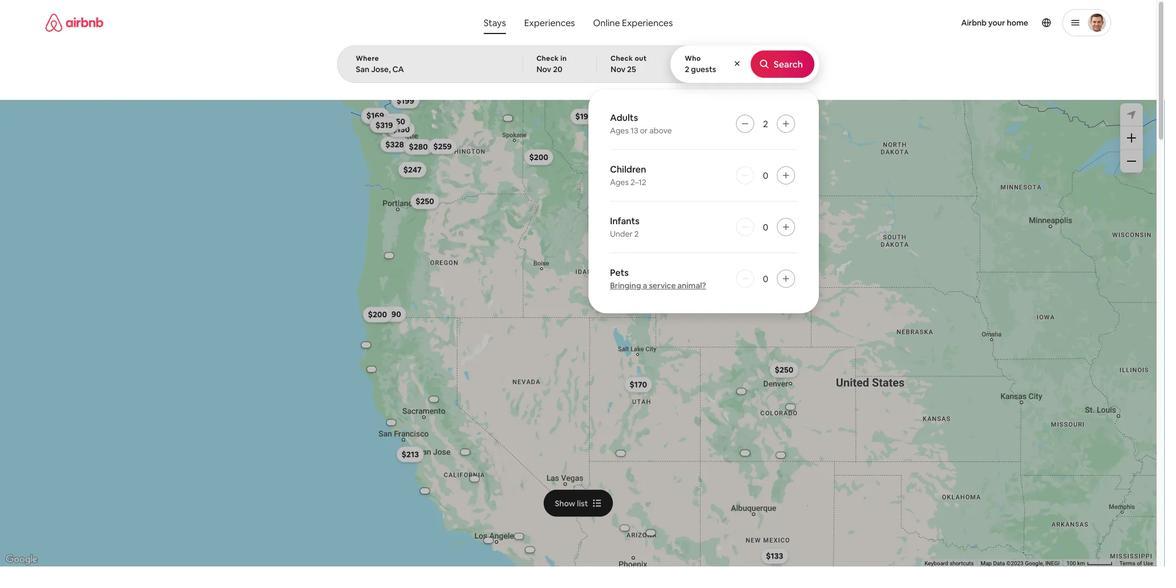 Task type: vqa. For each thing, say whether or not it's contained in the screenshot.
the bottom employees
no



Task type: describe. For each thing, give the bounding box(es) containing it.
out
[[635, 54, 647, 63]]

service
[[649, 280, 676, 291]]

100 km
[[1067, 560, 1087, 567]]

airbnb your home
[[962, 18, 1029, 28]]

guests
[[691, 64, 717, 74]]

adults ages 13 or above
[[610, 112, 672, 136]]

nov for nov 25
[[611, 64, 626, 74]]

list
[[577, 498, 588, 509]]

$190 button
[[378, 306, 406, 322]]

0 horizontal spatial $200
[[368, 310, 387, 320]]

zoom out image
[[1128, 157, 1137, 166]]

zoom in image
[[1128, 133, 1137, 143]]

bringing
[[610, 280, 641, 291]]

above
[[650, 125, 672, 136]]

amazing
[[790, 73, 818, 81]]

shortcuts
[[950, 560, 974, 567]]

13
[[631, 125, 639, 136]]

check for 20
[[537, 54, 559, 63]]

km
[[1078, 560, 1086, 567]]

pets bringing a service animal?
[[610, 267, 707, 291]]

a
[[643, 280, 648, 291]]

$170
[[630, 380, 647, 390]]

map data ©2023 google, inegi
[[981, 560, 1060, 567]]

airbnb
[[962, 18, 987, 28]]

0 horizontal spatial $199 button
[[392, 93, 420, 109]]

inegi
[[1046, 560, 1060, 567]]

online experiences
[[593, 17, 673, 28]]

$199 for left $199 button
[[397, 96, 415, 106]]

parks
[[654, 73, 672, 81]]

home
[[1007, 18, 1029, 28]]

domes
[[694, 73, 717, 81]]

adults
[[610, 112, 638, 123]]

cabins
[[317, 73, 339, 81]]

0 horizontal spatial $250
[[387, 116, 405, 127]]

tiny homes
[[571, 73, 608, 81]]

$199 for the rightmost $199 button
[[576, 111, 593, 122]]

map
[[981, 560, 992, 567]]

amazing pools
[[790, 73, 837, 81]]

where
[[356, 54, 379, 63]]

who 2 guests
[[685, 54, 717, 74]]

1 horizontal spatial $200
[[530, 152, 549, 162]]

2 inside who 2 guests
[[685, 64, 690, 74]]

terms of use link
[[1120, 560, 1154, 567]]

100
[[1067, 560, 1077, 567]]

0 for pets
[[763, 273, 769, 284]]

0 for children
[[763, 169, 769, 181]]

Where field
[[356, 64, 504, 74]]

terms of use
[[1120, 560, 1154, 567]]

$170 button
[[625, 377, 653, 393]]

$130 button
[[387, 121, 415, 137]]

mansions
[[363, 73, 393, 81]]

stays button
[[475, 11, 515, 34]]

group containing national parks
[[45, 45, 917, 90]]

stays tab panel
[[337, 45, 820, 313]]

stays
[[484, 17, 506, 28]]

use
[[1144, 560, 1154, 567]]

tiny
[[571, 73, 584, 81]]

1 horizontal spatial $200 button
[[524, 149, 554, 165]]

$280 button
[[404, 139, 433, 155]]

$130
[[392, 124, 410, 134]]

$247
[[404, 165, 422, 175]]

nov for nov 20
[[537, 64, 552, 74]]

$439
[[375, 120, 394, 130]]

1 horizontal spatial $250
[[416, 196, 434, 206]]

infants under 2
[[610, 215, 640, 239]]

$439 button
[[370, 117, 399, 133]]

animal?
[[678, 280, 707, 291]]

treehouses
[[516, 73, 553, 81]]

pools
[[820, 73, 837, 81]]

2 experiences from the left
[[622, 17, 673, 28]]

$133 button
[[761, 548, 789, 564]]

what can we help you find? tab list
[[475, 11, 584, 34]]

national parks
[[626, 73, 672, 81]]

$319
[[376, 120, 393, 130]]

$223 button
[[361, 109, 390, 125]]

ages for adults
[[610, 125, 629, 136]]

google image
[[3, 552, 40, 567]]

$213 button
[[397, 447, 424, 463]]

20
[[553, 64, 563, 74]]

$169
[[367, 110, 384, 121]]

in
[[561, 54, 567, 63]]

100 km button
[[1064, 559, 1117, 567]]

none search field containing stays
[[337, 0, 820, 313]]

infants
[[610, 215, 640, 227]]

2–12
[[631, 177, 647, 187]]



Task type: locate. For each thing, give the bounding box(es) containing it.
3 0 from the top
[[763, 273, 769, 284]]

ages inside adults ages 13 or above
[[610, 125, 629, 136]]

1 vertical spatial 2
[[763, 118, 769, 129]]

of
[[1138, 560, 1143, 567]]

online experiences link
[[584, 11, 682, 34]]

None search field
[[337, 0, 820, 313]]

0 vertical spatial 2
[[685, 64, 690, 74]]

0 vertical spatial $250
[[387, 116, 405, 127]]

0 horizontal spatial experiences
[[524, 17, 575, 28]]

experiences
[[524, 17, 575, 28], [622, 17, 673, 28]]

2 check from the left
[[611, 54, 633, 63]]

2 ages from the top
[[610, 177, 629, 187]]

$199 down tiny homes
[[576, 111, 593, 122]]

$223
[[366, 111, 385, 122]]

your
[[989, 18, 1006, 28]]

1 horizontal spatial 2
[[685, 64, 690, 74]]

1 vertical spatial ages
[[610, 177, 629, 187]]

show list button
[[544, 490, 613, 517]]

$247 button
[[398, 162, 427, 178]]

$280
[[409, 142, 428, 152]]

$199 button up $130
[[392, 93, 420, 109]]

0 vertical spatial 0
[[763, 169, 769, 181]]

check in nov 20
[[537, 54, 567, 74]]

show list
[[555, 498, 588, 509]]

ages down children
[[610, 177, 629, 187]]

1 ages from the top
[[610, 125, 629, 136]]

$328
[[386, 139, 404, 150]]

$259 button
[[428, 138, 457, 154]]

0 vertical spatial $199
[[397, 96, 415, 106]]

2 0 from the top
[[763, 221, 769, 233]]

check
[[537, 54, 559, 63], [611, 54, 633, 63]]

pets
[[610, 267, 629, 278]]

bringing a service animal? button
[[610, 280, 707, 291]]

check up 25
[[611, 54, 633, 63]]

ages for children
[[610, 177, 629, 187]]

google map
showing 118 stays. region
[[0, 90, 1157, 567]]

data
[[994, 560, 1006, 567]]

$169 button
[[361, 108, 389, 124]]

experiences up the in
[[524, 17, 575, 28]]

0 vertical spatial ages
[[610, 125, 629, 136]]

2
[[685, 64, 690, 74], [763, 118, 769, 129], [635, 229, 639, 239]]

1 vertical spatial $200 button
[[363, 307, 392, 323]]

nov left 25
[[611, 64, 626, 74]]

0 horizontal spatial nov
[[537, 64, 552, 74]]

2 inside infants under 2
[[635, 229, 639, 239]]

$200
[[530, 152, 549, 162], [368, 310, 387, 320]]

terms
[[1120, 560, 1136, 567]]

under
[[610, 229, 633, 239]]

online
[[593, 17, 620, 28]]

$190
[[383, 309, 401, 319]]

$199 up $130
[[397, 96, 415, 106]]

$319 button
[[371, 117, 398, 133]]

2 vertical spatial $250
[[775, 365, 794, 375]]

$133
[[766, 551, 784, 561]]

keyboard
[[925, 560, 949, 567]]

1 0 from the top
[[763, 169, 769, 181]]

group
[[45, 45, 917, 90]]

$199 button
[[392, 93, 420, 109], [570, 109, 599, 124]]

1 vertical spatial $250
[[416, 196, 434, 206]]

0 horizontal spatial $200 button
[[363, 307, 392, 323]]

0 vertical spatial $250 button
[[382, 113, 411, 129]]

$130 $280
[[392, 124, 428, 152]]

$199
[[397, 96, 415, 106], [576, 111, 593, 122]]

1 vertical spatial $200
[[368, 310, 387, 320]]

1 vertical spatial $199
[[576, 111, 593, 122]]

national
[[626, 73, 652, 81]]

0 horizontal spatial $199
[[397, 96, 415, 106]]

25
[[627, 64, 636, 74]]

design
[[744, 73, 767, 81]]

check inside check out nov 25
[[611, 54, 633, 63]]

keyboard shortcuts button
[[925, 560, 974, 567]]

1 vertical spatial $250 button
[[411, 193, 440, 209]]

0 for infants
[[763, 221, 769, 233]]

2 down who
[[685, 64, 690, 74]]

$250
[[387, 116, 405, 127], [416, 196, 434, 206], [775, 365, 794, 375]]

$199 button down tiny homes
[[570, 109, 599, 124]]

experiences inside button
[[524, 17, 575, 28]]

children
[[610, 163, 646, 175]]

nov
[[537, 64, 552, 74], [611, 64, 626, 74]]

2 horizontal spatial 2
[[763, 118, 769, 129]]

ages down the adults
[[610, 125, 629, 136]]

nov left 20
[[537, 64, 552, 74]]

$213
[[402, 449, 419, 460]]

1 horizontal spatial experiences
[[622, 17, 673, 28]]

ages inside children ages 2–12
[[610, 177, 629, 187]]

1 horizontal spatial check
[[611, 54, 633, 63]]

check for 25
[[611, 54, 633, 63]]

0
[[763, 169, 769, 181], [763, 221, 769, 233], [763, 273, 769, 284]]

2 vertical spatial 0
[[763, 273, 769, 284]]

ages
[[610, 125, 629, 136], [610, 177, 629, 187]]

2 right under at top
[[635, 229, 639, 239]]

who
[[685, 54, 701, 63]]

0 horizontal spatial 2
[[635, 229, 639, 239]]

1 horizontal spatial $199
[[576, 111, 593, 122]]

1 horizontal spatial nov
[[611, 64, 626, 74]]

nov inside check in nov 20
[[537, 64, 552, 74]]

google,
[[1026, 560, 1045, 567]]

2 vertical spatial 2
[[635, 229, 639, 239]]

homes
[[586, 73, 608, 81]]

experiences button
[[515, 11, 584, 34]]

0 horizontal spatial check
[[537, 54, 559, 63]]

2 vertical spatial $250 button
[[770, 362, 799, 378]]

$250 button
[[382, 113, 411, 129], [411, 193, 440, 209], [770, 362, 799, 378]]

nov inside check out nov 25
[[611, 64, 626, 74]]

2 horizontal spatial $250
[[775, 365, 794, 375]]

©2023
[[1007, 560, 1024, 567]]

experiences up out
[[622, 17, 673, 28]]

airbnb your home link
[[955, 11, 1036, 35]]

1 horizontal spatial $199 button
[[570, 109, 599, 124]]

children ages 2–12
[[610, 163, 647, 187]]

$259
[[434, 141, 452, 152]]

check inside check in nov 20
[[537, 54, 559, 63]]

1 check from the left
[[537, 54, 559, 63]]

show
[[555, 498, 576, 509]]

1 vertical spatial 0
[[763, 221, 769, 233]]

1 nov from the left
[[537, 64, 552, 74]]

0 vertical spatial $200
[[530, 152, 549, 162]]

or
[[640, 125, 648, 136]]

2 down design
[[763, 118, 769, 129]]

2 nov from the left
[[611, 64, 626, 74]]

0 vertical spatial $200 button
[[524, 149, 554, 165]]

profile element
[[692, 0, 1112, 45]]

$328 button
[[381, 137, 409, 152]]

check out nov 25
[[611, 54, 647, 74]]

keyboard shortcuts
[[925, 560, 974, 567]]

1 experiences from the left
[[524, 17, 575, 28]]

check up 20
[[537, 54, 559, 63]]



